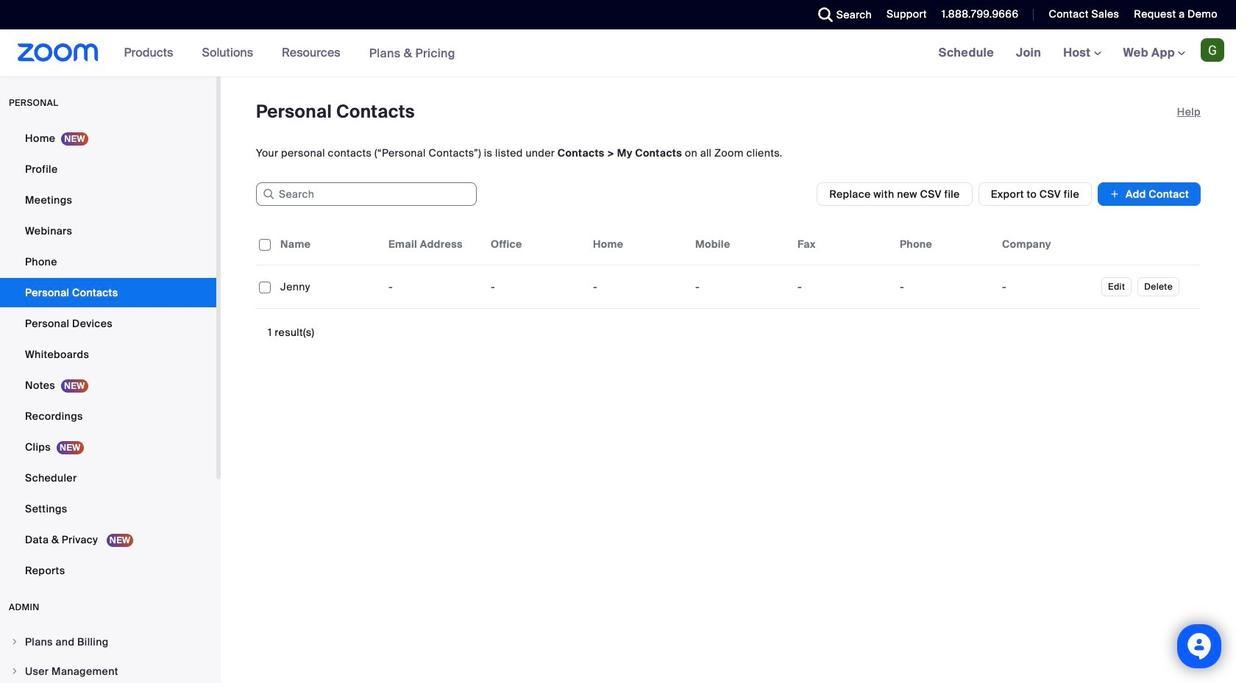 Task type: vqa. For each thing, say whether or not it's contained in the screenshot.
2nd menu item from the bottom
yes



Task type: locate. For each thing, give the bounding box(es) containing it.
1 menu item from the top
[[0, 628, 216, 656]]

right image
[[10, 638, 19, 647], [10, 667, 19, 676]]

1 vertical spatial right image
[[10, 667, 19, 676]]

1 vertical spatial menu item
[[0, 658, 216, 684]]

0 vertical spatial menu item
[[0, 628, 216, 656]]

1 right image from the top
[[10, 638, 19, 647]]

application
[[256, 224, 1201, 309]]

menu item
[[0, 628, 216, 656], [0, 658, 216, 684]]

product information navigation
[[113, 29, 466, 77]]

meetings navigation
[[928, 29, 1236, 77]]

0 vertical spatial right image
[[10, 638, 19, 647]]

2 right image from the top
[[10, 667, 19, 676]]

banner
[[0, 29, 1236, 77]]

cell
[[894, 272, 996, 302], [996, 272, 1099, 302]]

2 cell from the left
[[996, 272, 1099, 302]]

2 menu item from the top
[[0, 658, 216, 684]]

personal menu menu
[[0, 124, 216, 587]]



Task type: describe. For each thing, give the bounding box(es) containing it.
add image
[[1110, 187, 1120, 202]]

1 cell from the left
[[894, 272, 996, 302]]

zoom logo image
[[18, 43, 98, 62]]

admin menu menu
[[0, 628, 216, 684]]

profile picture image
[[1201, 38, 1224, 62]]

Search Contacts Input text field
[[256, 182, 477, 206]]



